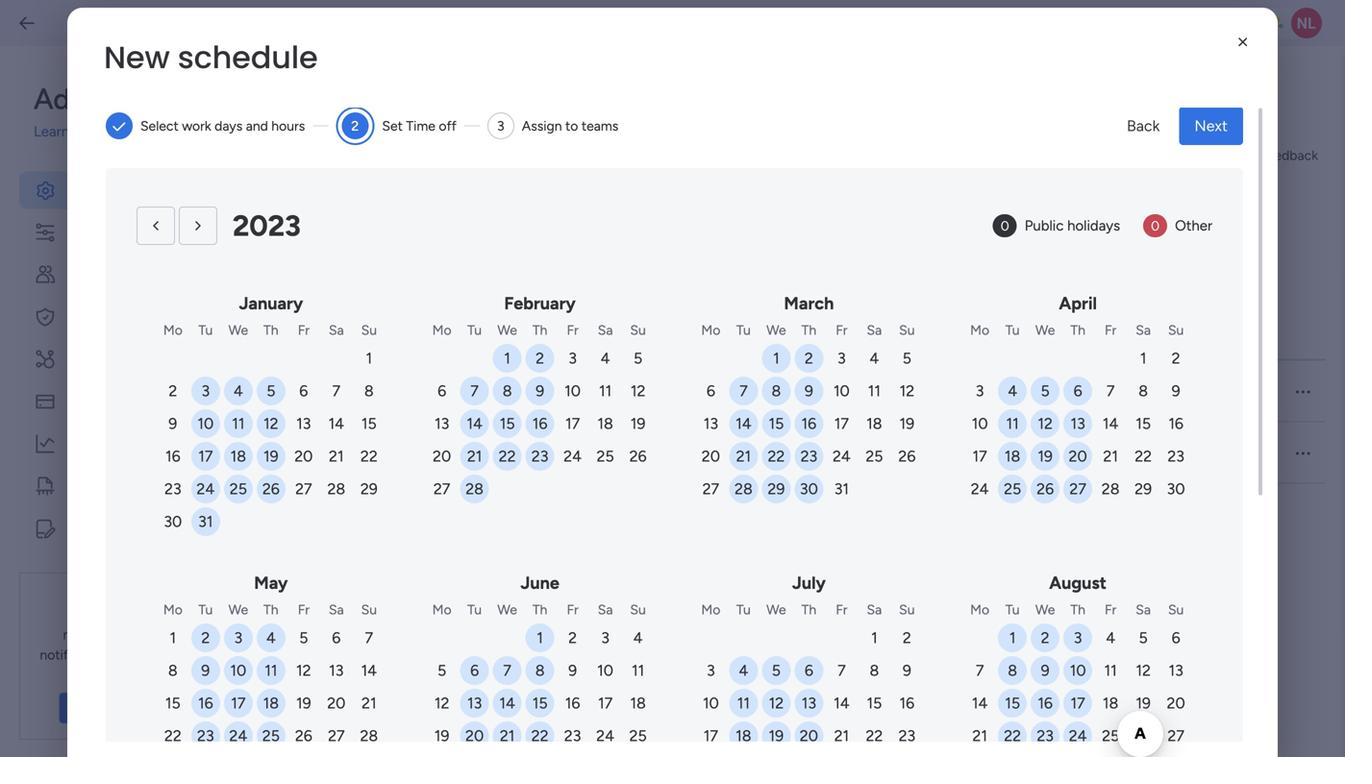 Task type: describe. For each thing, give the bounding box(es) containing it.
edit time off button for account schedule
[[835, 382, 964, 402]]

we for january
[[228, 322, 248, 339]]

sa for march
[[867, 322, 882, 339]]

account
[[335, 384, 386, 400]]

teams
[[582, 118, 619, 134]]

select work days and hours
[[140, 118, 305, 134]]

public
[[1025, 217, 1064, 235]]

users button
[[19, 256, 242, 294]]

su for february
[[630, 322, 646, 339]]

billing
[[72, 391, 117, 412]]

mo for february
[[432, 322, 452, 339]]

june
[[521, 573, 560, 594]]

1 vertical spatial 31 button
[[191, 508, 220, 537]]

2023
[[233, 209, 301, 243]]

new schedule document
[[67, 8, 1278, 758]]

directory
[[140, 518, 209, 539]]

billing button
[[19, 383, 242, 421]]

mo for may
[[163, 602, 183, 618]]

30 for rightmost 30 button
[[1167, 480, 1185, 499]]

30 for 30 button to the middle
[[800, 480, 818, 499]]

assigned
[[1079, 384, 1132, 400]]

th for july
[[802, 602, 817, 618]]

th for may
[[264, 602, 279, 618]]

0 for other
[[1151, 218, 1160, 234]]

august
[[1050, 573, 1107, 594]]

time inside new schedule document
[[406, 118, 436, 134]]

back to workspace image
[[17, 13, 37, 33]]

1 button for june
[[526, 624, 555, 653]]

not
[[1055, 384, 1076, 400]]

administration learn more
[[34, 82, 225, 140]]

2 for june
[[569, 629, 577, 648]]

usage
[[72, 434, 121, 454]]

su for august
[[1168, 602, 1184, 618]]

fr for february
[[567, 322, 579, 339]]

usage stats
[[72, 434, 162, 454]]

general button
[[19, 172, 242, 209]]

1 29 button from the left
[[355, 475, 384, 504]]

2 for april
[[1172, 350, 1181, 368]]

edit time off button for new schedule
[[835, 443, 964, 464]]

tidy
[[72, 476, 104, 497]]

su for may
[[361, 602, 377, 618]]

31 for bottommost the 31 button
[[198, 513, 213, 531]]

fr for april
[[1105, 322, 1117, 339]]

1 button for april
[[1129, 344, 1158, 373]]

working
[[581, 325, 631, 341]]

su for june
[[630, 602, 646, 618]]

th for march
[[802, 322, 817, 339]]

schedule inside field
[[178, 36, 318, 79]]

working days
[[581, 325, 662, 341]]

on
[[77, 667, 92, 684]]

content directory
[[72, 518, 209, 539]]

sa for january
[[329, 322, 344, 339]]

account schedule
[[335, 384, 444, 400]]

3 29 button from the left
[[1129, 475, 1158, 504]]

stats
[[125, 434, 162, 454]]

1 for july
[[871, 629, 878, 648]]

public holidays
[[1025, 217, 1121, 235]]

new inside new schedule field
[[104, 36, 170, 79]]

time off
[[835, 325, 886, 341]]

2 button for february
[[526, 344, 555, 373]]

to for assign
[[565, 118, 578, 134]]

more inside button
[[105, 701, 136, 717]]

march
[[784, 293, 834, 314]]

grid containing schedule
[[315, 307, 1326, 758]]

other
[[1175, 217, 1213, 235]]

1 for june
[[537, 629, 543, 648]]

fr for july
[[836, 602, 848, 618]]

2 button for march
[[795, 344, 824, 373]]

31 for the right the 31 button
[[835, 480, 849, 499]]

january
[[239, 293, 303, 314]]

content directory button
[[19, 510, 242, 548]]

tu for july
[[737, 602, 751, 618]]

give
[[1232, 147, 1259, 163]]

up
[[108, 476, 131, 497]]

edit for account schedule
[[835, 384, 859, 400]]

days inside button
[[215, 118, 243, 134]]

new inside new schedule button
[[335, 445, 363, 462]]

monday.com
[[63, 627, 141, 643]]

mo for august
[[971, 602, 990, 618]]

sa for june
[[598, 602, 613, 618]]

assigned to
[[965, 325, 1037, 341]]

february
[[504, 293, 576, 314]]

profile
[[329, 92, 376, 112]]

th for june
[[533, 602, 548, 618]]

a
[[1152, 384, 1159, 400]]

and
[[246, 118, 268, 134]]

sa for may
[[329, 602, 344, 618]]

mo for july
[[702, 602, 721, 618]]

2 for march
[[805, 350, 814, 368]]

we for april
[[1036, 322, 1055, 339]]

fr for august
[[1105, 602, 1117, 618]]

tu for march
[[737, 322, 751, 339]]

we for may
[[228, 602, 248, 618]]

users
[[72, 264, 116, 285]]

default
[[459, 384, 503, 400]]

learn inside administration learn more
[[34, 123, 69, 140]]

su for april
[[1168, 322, 1184, 339]]

tidy up button
[[19, 468, 242, 505]]

29 for first 29 'button' from right
[[1135, 480, 1152, 499]]

sa for april
[[1136, 322, 1151, 339]]

tu for august
[[1006, 602, 1020, 618]]

mo for january
[[163, 322, 183, 339]]

1 for february
[[504, 350, 511, 368]]

anyone who is not assigned to a schedule
[[964, 384, 1216, 400]]

sa for february
[[598, 322, 613, 339]]

security
[[72, 307, 136, 327]]

tidy up
[[72, 476, 131, 497]]

mo for april
[[971, 322, 990, 339]]

may
[[254, 573, 288, 594]]

assign
[[522, 118, 562, 134]]

schedule inside button
[[366, 445, 420, 462]]

1 horizontal spatial days
[[634, 325, 662, 341]]

api (setup and view your account api token) image
[[34, 348, 57, 371]]

learn more button
[[59, 693, 145, 724]]

get your monday.com notifications directly on slack
[[40, 607, 164, 684]]

schedule down set time off
[[406, 143, 546, 186]]

is
[[1043, 384, 1052, 400]]

customization
[[72, 222, 184, 243]]

assigned
[[965, 325, 1021, 341]]

1 button for march
[[762, 344, 791, 373]]

default element
[[451, 380, 532, 403]]

who
[[1013, 384, 1039, 400]]

usage stats button
[[19, 426, 242, 463]]

anyone
[[964, 384, 1010, 400]]

0 for public holidays
[[1001, 218, 1010, 234]]

back button
[[1112, 107, 1176, 145]]

new schedule inside new schedule button
[[335, 445, 420, 462]]

more inside administration learn more
[[73, 123, 106, 140]]

new schedule dialog
[[0, 0, 1345, 758]]

give feedback button
[[1197, 140, 1326, 171]]

1 horizontal spatial 31 button
[[827, 475, 856, 504]]

2 for july
[[903, 629, 912, 648]]

security button
[[19, 299, 242, 336]]

0 horizontal spatial 30 button
[[159, 508, 187, 537]]

1 for march
[[773, 350, 780, 368]]



Task type: locate. For each thing, give the bounding box(es) containing it.
25
[[597, 448, 614, 466], [866, 448, 883, 466], [230, 480, 247, 499], [1004, 480, 1022, 499], [262, 728, 280, 746], [630, 728, 647, 746], [1102, 728, 1120, 746]]

14 button
[[322, 410, 351, 439], [460, 410, 489, 439], [729, 410, 758, 439], [1097, 410, 1125, 439], [355, 657, 384, 686], [493, 690, 522, 718], [827, 690, 856, 718], [966, 690, 995, 718]]

directly
[[119, 647, 164, 663]]

29 for 2nd 29 'button' from left
[[768, 480, 785, 499]]

su for march
[[899, 322, 915, 339]]

to left teams
[[565, 118, 578, 134]]

2 button for may
[[191, 624, 220, 653]]

new up administration
[[104, 36, 170, 79]]

to inside row group
[[1136, 384, 1148, 400]]

1 button for july
[[860, 624, 889, 653]]

15
[[362, 415, 377, 433], [500, 415, 515, 433], [769, 415, 784, 433], [1136, 415, 1151, 433], [165, 695, 181, 713], [533, 695, 548, 713], [867, 695, 882, 713], [1005, 695, 1020, 713]]

1 vertical spatial 31
[[198, 513, 213, 531]]

1 vertical spatial edit
[[835, 445, 859, 462]]

8
[[364, 382, 374, 401], [503, 382, 512, 401], [772, 382, 781, 401], [1139, 382, 1148, 401], [168, 662, 178, 680], [535, 662, 545, 680], [870, 662, 879, 680], [1008, 662, 1018, 680]]

2 button for april
[[1162, 344, 1191, 373]]

assign to teams
[[522, 118, 619, 134]]

1 for may
[[170, 629, 176, 648]]

27 button
[[289, 475, 318, 504], [428, 475, 456, 504], [697, 475, 726, 504], [1064, 475, 1093, 504], [322, 722, 351, 751], [1162, 722, 1191, 751]]

row containing account schedule
[[319, 361, 1326, 423]]

next button
[[1179, 107, 1244, 145]]

0 left other
[[1151, 218, 1160, 234]]

mo
[[163, 322, 183, 339], [432, 322, 452, 339], [702, 322, 721, 339], [971, 322, 990, 339], [608, 384, 628, 400], [608, 445, 628, 462], [163, 602, 183, 618], [432, 602, 452, 618], [702, 602, 721, 618], [971, 602, 990, 618]]

edit time off for account schedule
[[835, 384, 913, 400]]

new down account
[[335, 445, 363, 462]]

29 for first 29 'button'
[[361, 480, 378, 499]]

1 vertical spatial more
[[105, 701, 136, 717]]

general
[[72, 180, 132, 201]]

1 vertical spatial edit time off
[[835, 445, 913, 462]]

hours
[[272, 118, 305, 134]]

close image
[[1234, 33, 1253, 52]]

to for assigned
[[1024, 325, 1037, 341]]

2 for may
[[201, 629, 210, 648]]

9 button
[[526, 377, 555, 406], [795, 377, 824, 406], [1162, 377, 1191, 406], [159, 410, 187, 439], [191, 657, 220, 686], [558, 657, 587, 686], [893, 657, 922, 686], [1031, 657, 1060, 686]]

noah lott image
[[1292, 8, 1322, 38]]

th for august
[[1071, 602, 1086, 618]]

new schedule up the select work days and hours button
[[104, 36, 318, 79]]

1 horizontal spatial 0
[[1151, 218, 1160, 234]]

schedule
[[340, 325, 397, 341]]

1 vertical spatial to
[[1024, 325, 1037, 341]]

5 button
[[624, 344, 653, 373], [893, 344, 922, 373], [257, 377, 285, 406], [1031, 377, 1060, 406], [289, 624, 318, 653], [1129, 624, 1158, 653], [428, 657, 456, 686], [762, 657, 791, 686]]

mo for march
[[702, 322, 721, 339]]

2 0 from the left
[[1151, 218, 1160, 234]]

9
[[536, 382, 544, 401], [805, 382, 814, 401], [1172, 382, 1181, 401], [169, 415, 177, 433], [201, 662, 210, 680], [568, 662, 577, 680], [903, 662, 912, 680], [1041, 662, 1050, 680]]

learn down on
[[68, 701, 102, 717]]

work schedule
[[319, 143, 546, 186]]

27
[[295, 480, 312, 499], [434, 480, 450, 499], [703, 480, 720, 499], [1070, 480, 1087, 499], [328, 728, 345, 746], [1168, 728, 1185, 746]]

28 button
[[322, 475, 351, 504], [460, 475, 489, 504], [729, 475, 758, 504], [1097, 475, 1125, 504], [355, 722, 384, 751]]

to left 'a'
[[1136, 384, 1148, 400]]

th for january
[[264, 322, 279, 339]]

10 button
[[558, 377, 587, 406], [827, 377, 856, 406], [191, 410, 220, 439], [966, 410, 995, 439], [224, 657, 253, 686], [591, 657, 620, 686], [1064, 657, 1093, 686], [697, 690, 726, 718]]

1 vertical spatial edit time off button
[[835, 443, 964, 464]]

1 button
[[355, 344, 384, 373], [493, 344, 522, 373], [762, 344, 791, 373], [1129, 344, 1158, 373], [159, 624, 187, 653], [526, 624, 555, 653], [860, 624, 889, 653], [998, 624, 1027, 653]]

1 0 from the left
[[1001, 218, 1010, 234]]

row containing new schedule
[[319, 423, 1326, 484]]

sa for august
[[1136, 602, 1151, 618]]

3 29 from the left
[[1135, 480, 1152, 499]]

customization button
[[19, 214, 242, 251]]

set
[[382, 118, 403, 134]]

2 vertical spatial to
[[1136, 384, 1148, 400]]

2 edit time off button from the top
[[835, 443, 964, 464]]

14
[[328, 415, 344, 433], [467, 415, 483, 433], [736, 415, 752, 433], [1103, 415, 1119, 433], [361, 662, 377, 680], [499, 695, 515, 713], [834, 695, 850, 713], [972, 695, 988, 713]]

0 horizontal spatial new schedule
[[104, 36, 318, 79]]

New schedule field
[[99, 32, 880, 84]]

1 horizontal spatial 31
[[835, 480, 849, 499]]

days left and
[[215, 118, 243, 134]]

0 horizontal spatial to
[[565, 118, 578, 134]]

23 button
[[526, 442, 555, 471], [795, 442, 824, 471], [1162, 442, 1191, 471], [159, 475, 187, 504], [191, 722, 220, 751], [558, 722, 587, 751], [893, 722, 922, 751], [1031, 722, 1060, 751]]

0 vertical spatial to
[[565, 118, 578, 134]]

fr for march
[[836, 322, 848, 339]]

13
[[296, 415, 311, 433], [435, 415, 449, 433], [704, 415, 718, 433], [1071, 415, 1086, 433], [329, 662, 344, 680], [1169, 662, 1184, 680], [467, 695, 482, 713], [802, 695, 817, 713]]

2 button for july
[[893, 624, 922, 653]]

time
[[406, 118, 436, 134], [835, 325, 864, 341], [862, 384, 892, 400], [862, 445, 892, 462]]

th for april
[[1071, 322, 1086, 339]]

fr for may
[[298, 602, 310, 618]]

23
[[532, 448, 549, 466], [801, 448, 818, 466], [1168, 448, 1185, 466], [164, 480, 181, 499], [197, 728, 214, 746], [564, 728, 581, 746], [899, 728, 916, 746], [1037, 728, 1054, 746]]

th
[[264, 322, 279, 339], [533, 322, 548, 339], [802, 322, 817, 339], [1071, 322, 1086, 339], [708, 384, 723, 400], [708, 445, 723, 462], [264, 602, 279, 618], [533, 602, 548, 618], [802, 602, 817, 618], [1071, 602, 1086, 618]]

0 horizontal spatial 30
[[164, 513, 182, 531]]

1 button for february
[[493, 344, 522, 373]]

0 vertical spatial 31
[[835, 480, 849, 499]]

next
[[1195, 117, 1228, 135]]

1 edit from the top
[[835, 384, 859, 400]]

2 for february
[[536, 350, 544, 368]]

2 horizontal spatial 30
[[1167, 480, 1185, 499]]

0 vertical spatial more
[[73, 123, 106, 140]]

1 vertical spatial new
[[335, 445, 363, 462]]

grid
[[315, 307, 1326, 758]]

0 horizontal spatial 29 button
[[355, 475, 384, 504]]

1 horizontal spatial to
[[1024, 325, 1037, 341]]

17 button
[[558, 410, 587, 439], [827, 410, 856, 439], [191, 442, 220, 471], [966, 442, 995, 471], [224, 690, 253, 718], [591, 690, 620, 718], [1064, 690, 1093, 718], [697, 722, 726, 751]]

0 horizontal spatial new
[[104, 36, 170, 79]]

learn more link
[[34, 121, 242, 143]]

days right working
[[634, 325, 662, 341]]

row group containing account schedule
[[319, 361, 1326, 484]]

13 button
[[289, 410, 318, 439], [428, 410, 456, 439], [697, 410, 726, 439], [1064, 410, 1093, 439], [322, 657, 351, 686], [1162, 657, 1191, 686], [460, 690, 489, 718], [795, 690, 824, 718]]

1 edit time off from the top
[[835, 384, 913, 400]]

new schedule
[[104, 36, 318, 79], [335, 445, 420, 462]]

sa for july
[[867, 602, 882, 618]]

tu for may
[[198, 602, 213, 618]]

11 button
[[591, 377, 620, 406], [860, 377, 889, 406], [224, 410, 253, 439], [998, 410, 1027, 439], [257, 657, 285, 686], [624, 657, 653, 686], [1097, 657, 1125, 686], [729, 690, 758, 718]]

we for june
[[498, 602, 517, 618]]

learn inside button
[[68, 701, 102, 717]]

31
[[835, 480, 849, 499], [198, 513, 213, 531]]

schedule right 'a'
[[1162, 384, 1216, 400]]

6
[[299, 382, 308, 401], [438, 382, 446, 401], [707, 382, 715, 401], [1074, 382, 1083, 401], [332, 629, 341, 648], [1172, 629, 1181, 648], [470, 662, 479, 680], [805, 662, 814, 680]]

2 edit time off from the top
[[835, 445, 913, 462]]

30
[[800, 480, 818, 499], [1167, 480, 1185, 499], [164, 513, 182, 531]]

work
[[319, 143, 398, 186]]

7
[[332, 382, 341, 401], [471, 382, 479, 401], [740, 382, 748, 401], [1107, 382, 1115, 401], [365, 629, 373, 648], [503, 662, 512, 680], [838, 662, 846, 680], [976, 662, 984, 680]]

edit time off for new schedule
[[835, 445, 913, 462]]

tu for january
[[198, 322, 213, 339]]

1 horizontal spatial 29
[[768, 480, 785, 499]]

25 button
[[591, 442, 620, 471], [860, 442, 889, 471], [224, 475, 253, 504], [998, 475, 1027, 504], [257, 722, 285, 751], [624, 722, 653, 751], [1097, 722, 1125, 751]]

row containing schedule
[[315, 307, 1326, 361]]

1 horizontal spatial 29 button
[[762, 475, 791, 504]]

2 horizontal spatial 29
[[1135, 480, 1152, 499]]

2 29 from the left
[[768, 480, 785, 499]]

1 horizontal spatial new
[[335, 445, 363, 462]]

26 button
[[624, 442, 653, 471], [893, 442, 922, 471], [257, 475, 285, 504], [1031, 475, 1060, 504], [289, 722, 318, 751], [1129, 722, 1158, 751]]

more down administration
[[73, 123, 106, 140]]

1 29 from the left
[[361, 480, 378, 499]]

1 vertical spatial new schedule
[[335, 445, 420, 462]]

tu
[[198, 322, 213, 339], [468, 322, 482, 339], [737, 322, 751, 339], [1006, 322, 1020, 339], [643, 384, 657, 400], [643, 445, 657, 462], [198, 602, 213, 618], [468, 602, 482, 618], [737, 602, 751, 618], [1006, 602, 1020, 618]]

select work days and hours button
[[106, 113, 305, 139]]

fr for june
[[567, 602, 579, 618]]

6 button
[[289, 377, 318, 406], [428, 377, 456, 406], [697, 377, 726, 406], [1064, 377, 1093, 406], [322, 624, 351, 653], [1162, 624, 1191, 653], [460, 657, 489, 686], [795, 657, 824, 686]]

1 vertical spatial days
[[634, 325, 662, 341]]

set time off
[[382, 118, 457, 134]]

26
[[630, 448, 647, 466], [899, 448, 916, 466], [262, 480, 280, 499], [1037, 480, 1054, 499], [295, 728, 312, 746], [1135, 728, 1152, 746]]

we for february
[[498, 322, 517, 339]]

0 vertical spatial edit
[[835, 384, 859, 400]]

1 edit time off button from the top
[[835, 382, 964, 402]]

new schedule inside new schedule field
[[104, 36, 318, 79]]

july
[[792, 573, 826, 594]]

to right the assigned
[[1024, 325, 1037, 341]]

notifications
[[40, 647, 115, 663]]

1 button for may
[[159, 624, 187, 653]]

0 vertical spatial new
[[104, 36, 170, 79]]

your
[[102, 607, 128, 623]]

0 left public
[[1001, 218, 1010, 234]]

0 vertical spatial edit time off
[[835, 384, 913, 400]]

to inside new schedule document
[[565, 118, 578, 134]]

2 horizontal spatial to
[[1136, 384, 1148, 400]]

2 29 button from the left
[[762, 475, 791, 504]]

work
[[182, 118, 211, 134]]

row for grid containing schedule
[[315, 307, 1326, 361]]

april
[[1059, 293, 1097, 314]]

edit time off button
[[835, 382, 964, 402], [835, 443, 964, 464]]

1 horizontal spatial new schedule
[[335, 445, 420, 462]]

tu for june
[[468, 602, 482, 618]]

tu for february
[[468, 322, 482, 339]]

0 horizontal spatial 31
[[198, 513, 213, 531]]

0 vertical spatial days
[[215, 118, 243, 134]]

20
[[295, 448, 313, 466], [433, 448, 451, 466], [702, 448, 720, 466], [1069, 448, 1088, 466], [327, 695, 346, 713], [1167, 695, 1186, 713], [465, 728, 484, 746], [800, 728, 818, 746]]

more down slack
[[105, 701, 136, 717]]

2 horizontal spatial 29 button
[[1129, 475, 1158, 504]]

learn down administration
[[34, 123, 69, 140]]

17
[[566, 415, 580, 433], [835, 415, 849, 433], [198, 448, 213, 466], [973, 448, 987, 466], [231, 695, 246, 713], [598, 695, 613, 713], [1071, 695, 1086, 713], [704, 728, 718, 746]]

off
[[439, 118, 457, 134], [868, 325, 886, 341], [895, 384, 913, 400], [895, 445, 913, 462]]

schedule down account schedule
[[366, 445, 420, 462]]

back
[[1127, 117, 1160, 135]]

feedback
[[1262, 147, 1319, 163]]

15 button
[[355, 410, 384, 439], [493, 410, 522, 439], [762, 410, 791, 439], [1129, 410, 1158, 439], [159, 690, 187, 718], [526, 690, 555, 718], [860, 690, 889, 718], [998, 690, 1027, 718]]

su for july
[[899, 602, 915, 618]]

2 horizontal spatial 30 button
[[1162, 475, 1191, 504]]

holidays
[[1068, 217, 1121, 235]]

get
[[76, 607, 98, 623]]

0 vertical spatial 31 button
[[827, 475, 856, 504]]

new schedule down account schedule
[[335, 445, 420, 462]]

schedule up and
[[178, 36, 318, 79]]

we for july
[[767, 602, 786, 618]]

0
[[1001, 218, 1010, 234], [1151, 218, 1160, 234]]

row
[[315, 307, 1326, 361], [319, 361, 1326, 423], [319, 423, 1326, 484]]

2 edit from the top
[[835, 445, 859, 462]]

off inside new schedule document
[[439, 118, 457, 134]]

we
[[228, 322, 248, 339], [498, 322, 517, 339], [767, 322, 786, 339], [1036, 322, 1055, 339], [228, 602, 248, 618], [498, 602, 517, 618], [767, 602, 786, 618], [1036, 602, 1055, 618]]

1 for april
[[1140, 350, 1147, 368]]

learn
[[34, 123, 69, 140], [68, 701, 102, 717]]

12
[[631, 382, 646, 401], [900, 382, 915, 401], [264, 415, 279, 433], [1038, 415, 1053, 433], [296, 662, 311, 680], [1136, 662, 1151, 680], [435, 695, 450, 713], [769, 695, 784, 713]]

11
[[599, 382, 612, 401], [868, 382, 881, 401], [232, 415, 245, 433], [1007, 415, 1019, 433], [265, 662, 277, 680], [632, 662, 645, 680], [1105, 662, 1117, 680], [737, 695, 750, 713]]

16 button
[[526, 410, 555, 439], [795, 410, 824, 439], [1162, 410, 1191, 439], [159, 442, 187, 471], [191, 690, 220, 718], [558, 690, 587, 718], [893, 690, 922, 718], [1031, 690, 1060, 718]]

0 horizontal spatial 29
[[361, 480, 378, 499]]

1 vertical spatial learn
[[68, 701, 102, 717]]

tu for april
[[1006, 322, 1020, 339]]

1
[[366, 350, 372, 368], [504, 350, 511, 368], [773, 350, 780, 368], [1140, 350, 1147, 368], [170, 629, 176, 648], [537, 629, 543, 648], [871, 629, 878, 648], [1010, 629, 1016, 648]]

0 horizontal spatial 0
[[1001, 218, 1010, 234]]

0 horizontal spatial days
[[215, 118, 243, 134]]

schedule right account
[[390, 384, 444, 400]]

fr for january
[[298, 322, 310, 339]]

row group
[[319, 361, 1326, 484]]

content
[[72, 518, 136, 539]]

0 vertical spatial new schedule
[[104, 36, 318, 79]]

0 vertical spatial learn
[[34, 123, 69, 140]]

4
[[601, 350, 610, 368], [870, 350, 879, 368], [234, 382, 243, 401], [1008, 382, 1018, 401], [266, 629, 276, 648], [633, 629, 643, 648], [1106, 629, 1116, 648], [739, 662, 749, 680]]

24
[[564, 448, 582, 466], [833, 448, 851, 466], [197, 480, 215, 499], [971, 480, 989, 499], [229, 728, 247, 746], [596, 728, 615, 746], [1069, 728, 1087, 746]]

mo for june
[[432, 602, 452, 618]]

30 for left 30 button
[[164, 513, 182, 531]]

edit for new schedule
[[835, 445, 859, 462]]

learn more
[[68, 701, 136, 717]]

2
[[351, 118, 359, 134], [536, 350, 544, 368], [805, 350, 814, 368], [1172, 350, 1181, 368], [169, 382, 177, 401], [201, 629, 210, 648], [569, 629, 577, 648], [903, 629, 912, 648], [1041, 629, 1050, 648]]

select
[[140, 118, 179, 134]]

give feedback
[[1232, 147, 1319, 163]]

1 horizontal spatial 30 button
[[795, 475, 824, 504]]

fr
[[298, 322, 310, 339], [567, 322, 579, 339], [836, 322, 848, 339], [1105, 322, 1117, 339], [738, 384, 750, 400], [738, 445, 750, 462], [298, 602, 310, 618], [567, 602, 579, 618], [836, 602, 848, 618], [1105, 602, 1117, 618]]

2 button for june
[[558, 624, 587, 653]]

20 button
[[289, 442, 318, 471], [428, 442, 456, 471], [697, 442, 726, 471], [1064, 442, 1093, 471], [322, 690, 351, 718], [1162, 690, 1191, 718], [460, 722, 489, 751], [795, 722, 824, 751]]

new schedule button
[[319, 428, 577, 479]]

profile link
[[310, 85, 395, 121]]

row group inside grid
[[319, 361, 1326, 484]]

su for january
[[361, 322, 377, 339]]

new
[[104, 36, 170, 79], [335, 445, 363, 462]]

0 vertical spatial edit time off button
[[835, 382, 964, 402]]

3 button
[[487, 113, 514, 139], [558, 344, 587, 373], [827, 344, 856, 373], [191, 377, 220, 406], [966, 377, 995, 406], [224, 624, 253, 653], [591, 624, 620, 653], [1064, 624, 1093, 653], [697, 657, 726, 686]]

1 horizontal spatial 30
[[800, 480, 818, 499]]

we for august
[[1036, 602, 1055, 618]]

administration
[[34, 82, 225, 116]]

slack
[[95, 667, 127, 684]]

we for march
[[767, 322, 786, 339]]

schedule
[[178, 36, 318, 79], [406, 143, 546, 186], [390, 384, 444, 400], [1162, 384, 1216, 400], [366, 445, 420, 462]]

row for row group containing account schedule
[[319, 361, 1326, 423]]

0 horizontal spatial 31 button
[[191, 508, 220, 537]]

th for february
[[533, 322, 548, 339]]



Task type: vqa. For each thing, say whether or not it's contained in the screenshot.


